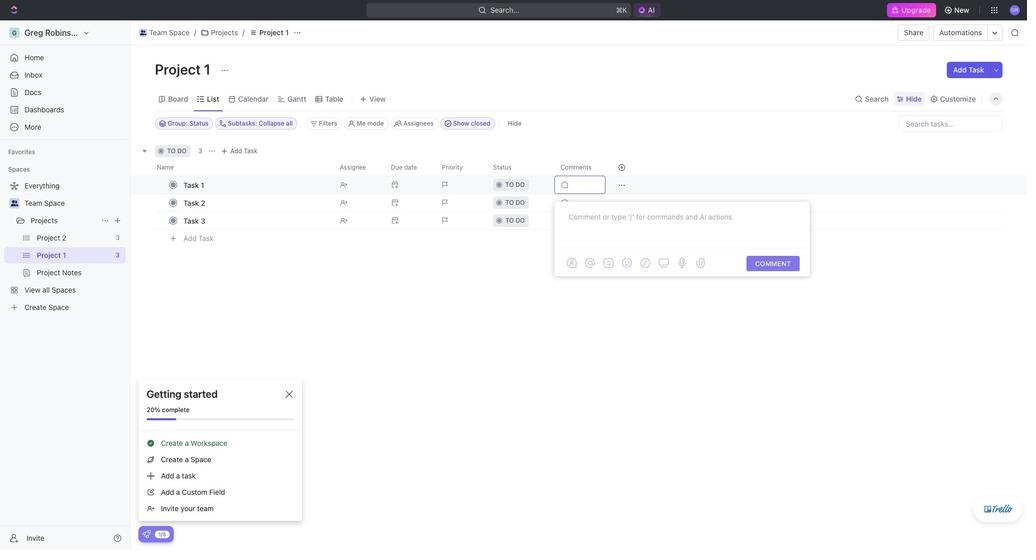 Task type: describe. For each thing, give the bounding box(es) containing it.
create a space
[[161, 455, 211, 464]]

table
[[325, 94, 343, 103]]

inbox link
[[4, 67, 126, 83]]

favorites button
[[4, 146, 39, 158]]

to do
[[167, 147, 187, 155]]

getting started
[[147, 388, 218, 400]]

do
[[177, 147, 187, 155]]

hide inside dropdown button
[[906, 94, 922, 103]]

0 vertical spatial team
[[149, 28, 167, 37]]

search
[[865, 94, 889, 103]]

add down the add a task on the bottom
[[161, 488, 174, 497]]

upgrade
[[902, 6, 931, 14]]

space inside sidebar navigation
[[44, 199, 65, 207]]

‎task 2 link
[[181, 195, 332, 210]]

inbox
[[25, 71, 42, 79]]

field
[[209, 488, 225, 497]]

search button
[[852, 92, 892, 106]]

new button
[[940, 2, 976, 18]]

home
[[25, 53, 44, 62]]

docs
[[25, 88, 41, 97]]

comment button
[[747, 256, 800, 271]]

0 vertical spatial 3
[[198, 147, 202, 155]]

invite for invite
[[27, 534, 44, 542]]

2 vertical spatial 1
[[201, 181, 204, 189]]

1 vertical spatial project 1
[[155, 61, 214, 78]]

workspace
[[191, 439, 227, 448]]

create a workspace
[[161, 439, 227, 448]]

board
[[168, 94, 188, 103]]

table link
[[323, 92, 343, 106]]

Search tasks... text field
[[900, 116, 1002, 131]]

add down 'task 3'
[[183, 234, 197, 243]]

1 horizontal spatial add task
[[230, 147, 257, 155]]

1 horizontal spatial projects link
[[198, 27, 241, 39]]

a for workspace
[[185, 439, 189, 448]]

create for create a workspace
[[161, 439, 183, 448]]

1 vertical spatial project
[[155, 61, 201, 78]]

invite your team
[[161, 504, 214, 513]]

1 horizontal spatial team space link
[[136, 27, 192, 39]]

share button
[[898, 25, 930, 41]]

0 vertical spatial team space
[[149, 28, 190, 37]]

new
[[954, 6, 970, 14]]

assignees button
[[391, 118, 438, 130]]

20% complete
[[147, 406, 190, 414]]

add left task
[[161, 472, 174, 480]]

assignees
[[403, 120, 434, 127]]

calendar link
[[236, 92, 269, 106]]

favorites
[[8, 148, 35, 156]]

share
[[904, 28, 924, 37]]

task 3 link
[[181, 213, 332, 228]]

search...
[[490, 6, 519, 14]]

⌘k
[[616, 6, 627, 14]]

team space link inside "tree"
[[25, 195, 124, 212]]

add up ‎task 1 'link'
[[230, 147, 242, 155]]

docs link
[[4, 84, 126, 101]]

user group image
[[10, 200, 18, 206]]

onboarding checklist button image
[[143, 530, 151, 539]]

comment
[[755, 259, 791, 268]]

list link
[[205, 92, 219, 106]]

2 vertical spatial space
[[191, 455, 211, 464]]

hide button
[[504, 118, 526, 130]]

tree inside sidebar navigation
[[4, 178, 126, 316]]

‎task for ‎task 2
[[183, 199, 199, 207]]

3 inside "link"
[[201, 216, 205, 225]]

team space inside sidebar navigation
[[25, 199, 65, 207]]

project 1 link
[[247, 27, 291, 39]]



Task type: locate. For each thing, give the bounding box(es) containing it.
2 vertical spatial add task button
[[179, 233, 218, 245]]

0 vertical spatial add task
[[953, 65, 984, 74]]

0 vertical spatial hide
[[906, 94, 922, 103]]

complete
[[162, 406, 190, 414]]

add task down 'task 3'
[[183, 234, 214, 243]]

1 ‎task from the top
[[183, 181, 199, 189]]

1 horizontal spatial project 1
[[259, 28, 289, 37]]

add task button
[[947, 62, 990, 78], [218, 145, 262, 157], [179, 233, 218, 245]]

task inside "link"
[[183, 216, 199, 225]]

a up task
[[185, 455, 189, 464]]

started
[[184, 388, 218, 400]]

customize
[[940, 94, 976, 103]]

your
[[181, 504, 195, 513]]

automations button
[[934, 25, 987, 40]]

projects inside sidebar navigation
[[31, 216, 58, 225]]

home link
[[4, 50, 126, 66]]

2 horizontal spatial space
[[191, 455, 211, 464]]

0 horizontal spatial project 1
[[155, 61, 214, 78]]

0 vertical spatial team space link
[[136, 27, 192, 39]]

1 / from the left
[[194, 28, 196, 37]]

create for create a space
[[161, 455, 183, 464]]

20%
[[147, 406, 160, 414]]

task
[[182, 472, 196, 480]]

project 1 inside 'link'
[[259, 28, 289, 37]]

1 vertical spatial projects
[[31, 216, 58, 225]]

create up create a space
[[161, 439, 183, 448]]

create
[[161, 439, 183, 448], [161, 455, 183, 464]]

2 horizontal spatial add task
[[953, 65, 984, 74]]

0 vertical spatial space
[[169, 28, 190, 37]]

add task button up customize
[[947, 62, 990, 78]]

a for custom
[[176, 488, 180, 497]]

3 down 2
[[201, 216, 205, 225]]

‎task 1
[[183, 181, 204, 189]]

add up customize
[[953, 65, 967, 74]]

a for space
[[185, 455, 189, 464]]

1 vertical spatial ‎task
[[183, 199, 199, 207]]

space
[[169, 28, 190, 37], [44, 199, 65, 207], [191, 455, 211, 464]]

projects link
[[198, 27, 241, 39], [31, 213, 97, 229]]

team right user group image
[[149, 28, 167, 37]]

‎task inside 'link'
[[183, 181, 199, 189]]

upgrade link
[[887, 3, 936, 17]]

a down the add a task on the bottom
[[176, 488, 180, 497]]

1 create from the top
[[161, 439, 183, 448]]

team
[[197, 504, 214, 513]]

0 horizontal spatial projects
[[31, 216, 58, 225]]

customize button
[[927, 92, 979, 106]]

add task up customize
[[953, 65, 984, 74]]

‎task left 2
[[183, 199, 199, 207]]

project 1
[[259, 28, 289, 37], [155, 61, 214, 78]]

1 vertical spatial projects link
[[31, 213, 97, 229]]

0 vertical spatial invite
[[161, 504, 179, 513]]

1 horizontal spatial /
[[243, 28, 245, 37]]

1 horizontal spatial team
[[149, 28, 167, 37]]

1
[[285, 28, 289, 37], [204, 61, 211, 78], [201, 181, 204, 189]]

1 vertical spatial 1
[[204, 61, 211, 78]]

0 horizontal spatial team space
[[25, 199, 65, 207]]

board link
[[166, 92, 188, 106]]

2 ‎task from the top
[[183, 199, 199, 207]]

1 vertical spatial add task button
[[218, 145, 262, 157]]

0 vertical spatial add task button
[[947, 62, 990, 78]]

task
[[969, 65, 984, 74], [244, 147, 257, 155], [183, 216, 199, 225], [199, 234, 214, 243]]

invite inside sidebar navigation
[[27, 534, 44, 542]]

1 vertical spatial create
[[161, 455, 183, 464]]

task down ‎task 2
[[183, 216, 199, 225]]

‎task 1 link
[[181, 178, 332, 192]]

close image
[[286, 391, 293, 398]]

spaces
[[8, 166, 30, 173]]

automations
[[940, 28, 982, 37]]

a up create a space
[[185, 439, 189, 448]]

onboarding checklist button element
[[143, 530, 151, 539]]

add task up ‎task 1 'link'
[[230, 147, 257, 155]]

add task button down 'task 3'
[[179, 233, 218, 245]]

3
[[198, 147, 202, 155], [201, 216, 205, 225]]

task down 'task 3'
[[199, 234, 214, 243]]

0 horizontal spatial hide
[[508, 120, 522, 127]]

‎task
[[183, 181, 199, 189], [183, 199, 199, 207]]

0 horizontal spatial /
[[194, 28, 196, 37]]

0 vertical spatial project 1
[[259, 28, 289, 37]]

‎task 2
[[183, 199, 205, 207]]

1 horizontal spatial invite
[[161, 504, 179, 513]]

project inside 'link'
[[259, 28, 284, 37]]

1 vertical spatial hide
[[508, 120, 522, 127]]

create up the add a task on the bottom
[[161, 455, 183, 464]]

1 horizontal spatial hide
[[906, 94, 922, 103]]

0 vertical spatial 1
[[285, 28, 289, 37]]

hide inside button
[[508, 120, 522, 127]]

‎task for ‎task 1
[[183, 181, 199, 189]]

add task
[[953, 65, 984, 74], [230, 147, 257, 155], [183, 234, 214, 243]]

task up ‎task 1 'link'
[[244, 147, 257, 155]]

team inside "tree"
[[25, 199, 42, 207]]

space right user group icon
[[44, 199, 65, 207]]

0 horizontal spatial team space link
[[25, 195, 124, 212]]

1 horizontal spatial project
[[259, 28, 284, 37]]

a for task
[[176, 472, 180, 480]]

team right user group icon
[[25, 199, 42, 207]]

team space right user group image
[[149, 28, 190, 37]]

a left task
[[176, 472, 180, 480]]

0 vertical spatial projects link
[[198, 27, 241, 39]]

add task button up ‎task 1 'link'
[[218, 145, 262, 157]]

calendar
[[238, 94, 269, 103]]

gantt
[[288, 94, 306, 103]]

0 vertical spatial projects
[[211, 28, 238, 37]]

0 horizontal spatial add task
[[183, 234, 214, 243]]

team space link
[[136, 27, 192, 39], [25, 195, 124, 212]]

invite
[[161, 504, 179, 513], [27, 534, 44, 542]]

0 horizontal spatial project
[[155, 61, 201, 78]]

2
[[201, 199, 205, 207]]

list
[[207, 94, 219, 103]]

1 vertical spatial team space
[[25, 199, 65, 207]]

add
[[953, 65, 967, 74], [230, 147, 242, 155], [183, 234, 197, 243], [161, 472, 174, 480], [161, 488, 174, 497]]

team space right user group icon
[[25, 199, 65, 207]]

to
[[167, 147, 176, 155]]

0 horizontal spatial space
[[44, 199, 65, 207]]

tree
[[4, 178, 126, 316]]

user group image
[[140, 30, 146, 35]]

add a task
[[161, 472, 196, 480]]

gantt link
[[286, 92, 306, 106]]

invite for invite your team
[[161, 504, 179, 513]]

space right user group image
[[169, 28, 190, 37]]

add a custom field
[[161, 488, 225, 497]]

1 vertical spatial invite
[[27, 534, 44, 542]]

1 horizontal spatial space
[[169, 28, 190, 37]]

task up customize
[[969, 65, 984, 74]]

1 vertical spatial add task
[[230, 147, 257, 155]]

dashboards
[[25, 105, 64, 114]]

getting
[[147, 388, 182, 400]]

1 vertical spatial 3
[[201, 216, 205, 225]]

space down create a workspace
[[191, 455, 211, 464]]

2 create from the top
[[161, 455, 183, 464]]

custom
[[182, 488, 207, 497]]

dashboards link
[[4, 102, 126, 118]]

hide button
[[894, 92, 925, 106]]

1 vertical spatial space
[[44, 199, 65, 207]]

0 horizontal spatial invite
[[27, 534, 44, 542]]

0 vertical spatial ‎task
[[183, 181, 199, 189]]

sidebar navigation
[[0, 20, 130, 550]]

0 horizontal spatial team
[[25, 199, 42, 207]]

a
[[185, 439, 189, 448], [185, 455, 189, 464], [176, 472, 180, 480], [176, 488, 180, 497]]

2 / from the left
[[243, 28, 245, 37]]

team
[[149, 28, 167, 37], [25, 199, 42, 207]]

projects
[[211, 28, 238, 37], [31, 216, 58, 225]]

1 horizontal spatial team space
[[149, 28, 190, 37]]

1 vertical spatial team space link
[[25, 195, 124, 212]]

2 vertical spatial add task
[[183, 234, 214, 243]]

/
[[194, 28, 196, 37], [243, 28, 245, 37]]

project
[[259, 28, 284, 37], [155, 61, 201, 78]]

1/5
[[158, 531, 166, 537]]

task 3
[[183, 216, 205, 225]]

tree containing team space
[[4, 178, 126, 316]]

0 horizontal spatial projects link
[[31, 213, 97, 229]]

team space
[[149, 28, 190, 37], [25, 199, 65, 207]]

1 horizontal spatial projects
[[211, 28, 238, 37]]

3 right do
[[198, 147, 202, 155]]

1 vertical spatial team
[[25, 199, 42, 207]]

‎task up ‎task 2
[[183, 181, 199, 189]]

0 vertical spatial create
[[161, 439, 183, 448]]

projects link inside "tree"
[[31, 213, 97, 229]]

0 vertical spatial project
[[259, 28, 284, 37]]

hide
[[906, 94, 922, 103], [508, 120, 522, 127]]



Task type: vqa. For each thing, say whether or not it's contained in the screenshot.
Team Na﻿me text box
no



